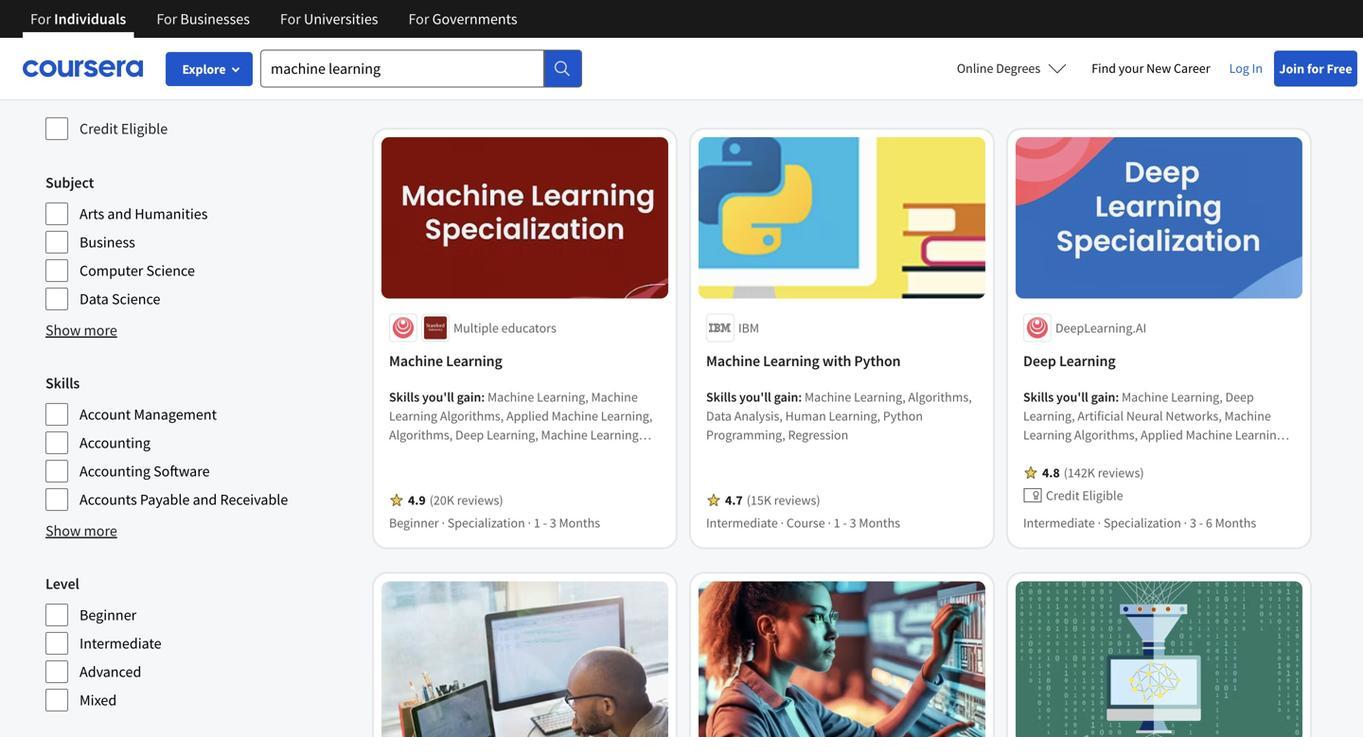 Task type: vqa. For each thing, say whether or not it's contained in the screenshot.
middle reviews)
yes



Task type: locate. For each thing, give the bounding box(es) containing it.
1 vertical spatial and
[[193, 490, 217, 509]]

beginner up the "advanced"
[[80, 606, 136, 625]]

specialization
[[448, 514, 525, 531], [1104, 514, 1181, 531]]

2 more from the top
[[84, 522, 117, 541]]

0 vertical spatial credit eligible
[[80, 119, 168, 138]]

mixed
[[80, 691, 117, 710]]

more down accounts
[[84, 522, 117, 541]]

2 horizontal spatial -
[[1199, 514, 1203, 531]]

4.7 (15k reviews)
[[725, 492, 820, 509]]

universities
[[304, 9, 378, 28]]

learning, down the machine learning with python link
[[854, 389, 906, 406]]

intermediate down 4.8
[[1023, 514, 1095, 531]]

level
[[45, 575, 79, 594]]

1 for from the left
[[514, 60, 547, 93]]

1 vertical spatial science
[[112, 290, 160, 309]]

for for individuals
[[30, 9, 51, 28]]

2 horizontal spatial machine
[[805, 389, 851, 406]]

1 horizontal spatial gain
[[774, 389, 798, 406]]

0 horizontal spatial intermediate
[[80, 634, 162, 653]]

3 gain from the left
[[1091, 389, 1115, 406]]

0 horizontal spatial skills you'll gain :
[[389, 389, 488, 406]]

2 horizontal spatial months
[[1215, 514, 1256, 531]]

for
[[30, 9, 51, 28], [157, 9, 177, 28], [280, 9, 301, 28], [408, 9, 429, 28]]

intermediate up the "advanced"
[[80, 634, 162, 653]]

2 you'll from the left
[[739, 389, 771, 406]]

3 - from the left
[[1199, 514, 1203, 531]]

find
[[1092, 60, 1116, 77]]

1 specialization from the left
[[448, 514, 525, 531]]

0 vertical spatial data
[[80, 290, 109, 309]]

1 horizontal spatial learning
[[763, 352, 820, 371]]

gain down deep learning on the right of page
[[1091, 389, 1115, 406]]

python right "with"
[[854, 352, 901, 371]]

machine inside 'machine learning, algorithms, data analysis, human learning, python programming, regression'
[[805, 389, 851, 406]]

online
[[957, 60, 993, 77]]

more down data science
[[84, 321, 117, 340]]

3 skills you'll gain : from the left
[[1023, 389, 1122, 406]]

0 horizontal spatial months
[[559, 514, 600, 531]]

show more button down data science
[[45, 319, 117, 342]]

credit eligible down 'by'
[[80, 119, 168, 138]]

2 accounting from the top
[[80, 462, 150, 481]]

gain
[[457, 389, 481, 406], [774, 389, 798, 406], [1091, 389, 1115, 406]]

specialization down 4.9 (20k reviews)
[[448, 514, 525, 531]]

0 horizontal spatial beginner
[[80, 606, 136, 625]]

0 vertical spatial accounting
[[80, 434, 150, 452]]

1 horizontal spatial skills you'll gain :
[[706, 389, 805, 406]]

2 horizontal spatial gain
[[1091, 389, 1115, 406]]

: down deep learning link
[[1115, 389, 1119, 406]]

science down computer science
[[112, 290, 160, 309]]

eligible down 4.8 (142k reviews)
[[1082, 487, 1123, 504]]

4 for from the left
[[408, 9, 429, 28]]

you'll up analysis,
[[739, 389, 771, 406]]

2 horizontal spatial learning
[[1059, 352, 1116, 371]]

log in
[[1229, 60, 1263, 77]]

reviews) right (142k
[[1098, 464, 1144, 481]]

1 1 from the left
[[534, 514, 540, 531]]

beginner down 4.9
[[389, 514, 439, 531]]

credit down 4.8
[[1046, 487, 1080, 504]]

learning
[[446, 352, 502, 371], [763, 352, 820, 371], [1059, 352, 1116, 371]]

beginner inside level "group"
[[80, 606, 136, 625]]

your
[[1119, 60, 1144, 77]]

2 - from the left
[[843, 514, 847, 531]]

1 vertical spatial eligible
[[1082, 487, 1123, 504]]

2 3 from the left
[[850, 514, 856, 531]]

2 for from the left
[[157, 9, 177, 28]]

: down machine learning
[[481, 389, 485, 406]]

intermediate for intermediate
[[80, 634, 162, 653]]

2 specialization from the left
[[1104, 514, 1181, 531]]

0 horizontal spatial learning
[[446, 352, 502, 371]]

0 vertical spatial show more
[[45, 321, 117, 340]]

3 learning from the left
[[1059, 352, 1116, 371]]

1 vertical spatial learning,
[[829, 407, 881, 425]]

skills you'll gain : for machine
[[389, 389, 488, 406]]

for for governments
[[408, 9, 429, 28]]

0 vertical spatial and
[[107, 204, 132, 223]]

0 horizontal spatial 3
[[550, 514, 556, 531]]

analysis,
[[734, 407, 783, 425]]

: up the "human"
[[798, 389, 802, 406]]

for right results on the left top
[[514, 60, 547, 93]]

2 horizontal spatial skills you'll gain :
[[1023, 389, 1122, 406]]

computer
[[80, 261, 143, 280]]

for for businesses
[[157, 9, 177, 28]]

0 horizontal spatial :
[[481, 389, 485, 406]]

skills down deep
[[1023, 389, 1054, 406]]

data down computer
[[80, 290, 109, 309]]

skills you'll gain : down deep learning on the right of page
[[1023, 389, 1122, 406]]

for universities
[[280, 9, 378, 28]]

gain up the "human"
[[774, 389, 798, 406]]

1 horizontal spatial months
[[859, 514, 900, 531]]

for right join
[[1307, 60, 1324, 77]]

3 for from the left
[[280, 9, 301, 28]]

show more
[[45, 321, 117, 340], [45, 522, 117, 541]]

(20k
[[429, 492, 454, 509]]

reviews) up intermediate · course · 1 - 3 months
[[774, 492, 820, 509]]

1 skills you'll gain : from the left
[[389, 389, 488, 406]]

1 horizontal spatial 1
[[834, 514, 840, 531]]

1 : from the left
[[481, 389, 485, 406]]

show more button down accounts
[[45, 520, 117, 542]]

payable
[[140, 490, 190, 509]]

2 months from the left
[[859, 514, 900, 531]]

3 3 from the left
[[1190, 514, 1196, 531]]

1 horizontal spatial machine
[[706, 352, 760, 371]]

you'll down machine learning
[[422, 389, 454, 406]]

3 months from the left
[[1215, 514, 1256, 531]]

find your new career link
[[1082, 57, 1220, 80]]

1 horizontal spatial intermediate
[[706, 514, 778, 531]]

0 horizontal spatial specialization
[[448, 514, 525, 531]]

online degrees
[[957, 60, 1041, 77]]

show more down accounts
[[45, 522, 117, 541]]

1 vertical spatial python
[[883, 407, 923, 425]]

4.9 (20k reviews)
[[408, 492, 503, 509]]

1 - from the left
[[543, 514, 547, 531]]

0 horizontal spatial 1
[[534, 514, 540, 531]]

·
[[442, 514, 445, 531], [528, 514, 531, 531], [781, 514, 784, 531], [828, 514, 831, 531], [1098, 514, 1101, 531], [1184, 514, 1187, 531]]

intermediate down 4.7
[[706, 514, 778, 531]]

reviews) for deep learning
[[1098, 464, 1144, 481]]

0 vertical spatial eligible
[[121, 119, 168, 138]]

1 show more from the top
[[45, 321, 117, 340]]

intermediate inside level "group"
[[80, 634, 162, 653]]

2 horizontal spatial intermediate
[[1023, 514, 1095, 531]]

2 horizontal spatial you'll
[[1056, 389, 1088, 406]]

learning down multiple
[[446, 352, 502, 371]]

educators
[[501, 319, 556, 336]]

skills you'll gain : down machine learning
[[389, 389, 488, 406]]

for left businesses
[[157, 9, 177, 28]]

show more button
[[45, 319, 117, 342], [45, 520, 117, 542]]

reviews) up beginner · specialization · 1 - 3 months
[[457, 492, 503, 509]]

management
[[134, 405, 217, 424]]

eligible up arts and humanities
[[121, 119, 168, 138]]

learning left "with"
[[763, 352, 820, 371]]

1 horizontal spatial beginner
[[389, 514, 439, 531]]

machine for machine learning with python
[[706, 352, 760, 371]]

machine learning with python
[[706, 352, 901, 371]]

software
[[153, 462, 210, 481]]

1 horizontal spatial credit
[[1046, 487, 1080, 504]]

None search field
[[260, 50, 582, 88]]

accounting
[[80, 434, 150, 452], [80, 462, 150, 481]]

2 learning from the left
[[763, 352, 820, 371]]

algorithms,
[[908, 389, 972, 406]]

1 vertical spatial beginner
[[80, 606, 136, 625]]

and right arts
[[107, 204, 132, 223]]

1 vertical spatial show more
[[45, 522, 117, 541]]

1 horizontal spatial for
[[1307, 60, 1324, 77]]

- for machine learning with python
[[843, 514, 847, 531]]

1 vertical spatial show
[[45, 522, 81, 541]]

0 horizontal spatial for
[[514, 60, 547, 93]]

intermediate for intermediate · course · 1 - 3 months
[[706, 514, 778, 531]]

for left the 'universities'
[[280, 9, 301, 28]]

0 horizontal spatial and
[[107, 204, 132, 223]]

skills
[[45, 374, 80, 393], [389, 389, 420, 406], [706, 389, 737, 406], [1023, 389, 1054, 406]]

3 : from the left
[[1115, 389, 1119, 406]]

1 horizontal spatial data
[[706, 407, 732, 425]]

3
[[550, 514, 556, 531], [850, 514, 856, 531], [1190, 514, 1196, 531]]

1 vertical spatial show more button
[[45, 520, 117, 542]]

learning for machine learning
[[446, 352, 502, 371]]

show more for data science
[[45, 321, 117, 340]]

1 horizontal spatial :
[[798, 389, 802, 406]]

1 you'll from the left
[[422, 389, 454, 406]]

1 horizontal spatial and
[[193, 490, 217, 509]]

1 more from the top
[[84, 321, 117, 340]]

2 show more from the top
[[45, 522, 117, 541]]

1 vertical spatial accounting
[[80, 462, 150, 481]]

skills up the 'account' at the bottom left of the page
[[45, 374, 80, 393]]

(15k
[[747, 492, 771, 509]]

skills you'll gain :
[[389, 389, 488, 406], [706, 389, 805, 406], [1023, 389, 1122, 406]]

show up level
[[45, 522, 81, 541]]

1 horizontal spatial specialization
[[1104, 514, 1181, 531]]

0 horizontal spatial eligible
[[121, 119, 168, 138]]

gain down machine learning
[[457, 389, 481, 406]]

0 horizontal spatial credit eligible
[[80, 119, 168, 138]]

credit eligible down (142k
[[1046, 487, 1123, 504]]

eligible
[[121, 119, 168, 138], [1082, 487, 1123, 504]]

1 horizontal spatial reviews)
[[774, 492, 820, 509]]

receivable
[[220, 490, 288, 509]]

show down data science
[[45, 321, 81, 340]]

3 you'll from the left
[[1056, 389, 1088, 406]]

specialization left 6
[[1104, 514, 1181, 531]]

2 show more button from the top
[[45, 520, 117, 542]]

1 for from the left
[[30, 9, 51, 28]]

2 show from the top
[[45, 522, 81, 541]]

1 vertical spatial data
[[706, 407, 732, 425]]

you'll
[[422, 389, 454, 406], [739, 389, 771, 406], [1056, 389, 1088, 406]]

accounting software
[[80, 462, 210, 481]]

0 horizontal spatial you'll
[[422, 389, 454, 406]]

0 vertical spatial show
[[45, 321, 81, 340]]

data up programming,
[[706, 407, 732, 425]]

for
[[514, 60, 547, 93], [1307, 60, 1324, 77]]

show more down data science
[[45, 321, 117, 340]]

for individuals
[[30, 9, 126, 28]]

1 show from the top
[[45, 321, 81, 340]]

skills group
[[45, 372, 355, 512]]

coursera image
[[23, 53, 143, 84]]

2 : from the left
[[798, 389, 802, 406]]

accounting up accounts
[[80, 462, 150, 481]]

1 learning from the left
[[446, 352, 502, 371]]

0 vertical spatial credit
[[80, 119, 118, 138]]

accounting down the 'account' at the bottom left of the page
[[80, 434, 150, 452]]

beginner for beginner
[[80, 606, 136, 625]]

show more button for data
[[45, 319, 117, 342]]

0 horizontal spatial machine
[[389, 352, 443, 371]]

2 horizontal spatial reviews)
[[1098, 464, 1144, 481]]

0 horizontal spatial data
[[80, 290, 109, 309]]

1 horizontal spatial -
[[843, 514, 847, 531]]

data
[[80, 290, 109, 309], [706, 407, 732, 425]]

log
[[1229, 60, 1249, 77]]

1 horizontal spatial credit eligible
[[1046, 487, 1123, 504]]

python down algorithms, on the bottom right of the page
[[883, 407, 923, 425]]

1 for machine learning
[[534, 514, 540, 531]]

1 horizontal spatial 3
[[850, 514, 856, 531]]

3 for machine learning
[[550, 514, 556, 531]]

specialization for 1
[[448, 514, 525, 531]]

with
[[823, 352, 851, 371]]

you'll down deep learning on the right of page
[[1056, 389, 1088, 406]]

0 vertical spatial show more button
[[45, 319, 117, 342]]

beginner
[[389, 514, 439, 531], [80, 606, 136, 625]]

1 3 from the left
[[550, 514, 556, 531]]

credit down 'by'
[[80, 119, 118, 138]]

banner navigation
[[15, 0, 533, 38]]

2 horizontal spatial 3
[[1190, 514, 1196, 531]]

and
[[107, 204, 132, 223], [193, 490, 217, 509]]

and down software
[[193, 490, 217, 509]]

and inside 'subject' group
[[107, 204, 132, 223]]

learning for machine learning with python
[[763, 352, 820, 371]]

learning down deeplearning.ai
[[1059, 352, 1116, 371]]

deep
[[1023, 352, 1056, 371]]

data inside 'subject' group
[[80, 290, 109, 309]]

1 gain from the left
[[457, 389, 481, 406]]

1
[[534, 514, 540, 531], [834, 514, 840, 531]]

intermediate
[[706, 514, 778, 531], [1023, 514, 1095, 531], [80, 634, 162, 653]]

new
[[1147, 60, 1171, 77]]

multiple
[[453, 319, 499, 336]]

1 months from the left
[[559, 514, 600, 531]]

1 show more button from the top
[[45, 319, 117, 342]]

2 horizontal spatial :
[[1115, 389, 1119, 406]]

for up what do you want to learn? text box
[[408, 9, 429, 28]]

1 horizontal spatial you'll
[[739, 389, 771, 406]]

1 accounting from the top
[[80, 434, 150, 452]]

0 horizontal spatial -
[[543, 514, 547, 531]]

What do you want to learn? text field
[[260, 50, 544, 88]]

0 vertical spatial science
[[146, 261, 195, 280]]

beginner · specialization · 1 - 3 months
[[389, 514, 600, 531]]

python
[[854, 352, 901, 371], [883, 407, 923, 425]]

0 horizontal spatial reviews)
[[457, 492, 503, 509]]

accounts payable and receivable
[[80, 490, 288, 509]]

you'll for deep
[[1056, 389, 1088, 406]]

account management
[[80, 405, 217, 424]]

:
[[481, 389, 485, 406], [798, 389, 802, 406], [1115, 389, 1119, 406]]

4 · from the left
[[828, 514, 831, 531]]

for left the individuals in the left of the page
[[30, 9, 51, 28]]

0 vertical spatial more
[[84, 321, 117, 340]]

0 vertical spatial beginner
[[389, 514, 439, 531]]

months
[[559, 514, 600, 531], [859, 514, 900, 531], [1215, 514, 1256, 531]]

science down the 'humanities'
[[146, 261, 195, 280]]

accounting for accounting software
[[80, 462, 150, 481]]

2 1 from the left
[[834, 514, 840, 531]]

0 horizontal spatial gain
[[457, 389, 481, 406]]

ibm
[[738, 319, 759, 336]]

reviews)
[[1098, 464, 1144, 481], [457, 492, 503, 509], [774, 492, 820, 509]]

skills inside group
[[45, 374, 80, 393]]

in
[[1252, 60, 1263, 77]]

skills you'll gain : up analysis,
[[706, 389, 805, 406]]

4.8
[[1042, 464, 1060, 481]]

learning, up regression at the right bottom of the page
[[829, 407, 881, 425]]

advanced
[[80, 663, 141, 682]]

accounts
[[80, 490, 137, 509]]

data inside 'machine learning, algorithms, data analysis, human learning, python programming, regression'
[[706, 407, 732, 425]]

1 vertical spatial more
[[84, 522, 117, 541]]



Task type: describe. For each thing, give the bounding box(es) containing it.
months for machine learning
[[559, 514, 600, 531]]

multiple educators
[[453, 319, 556, 336]]

filter by
[[45, 61, 111, 85]]

subject group
[[45, 171, 355, 311]]

intermediate · course · 1 - 3 months
[[706, 514, 900, 531]]

subject
[[45, 173, 94, 192]]

more for accounts
[[84, 522, 117, 541]]

2 · from the left
[[528, 514, 531, 531]]

show for accounts
[[45, 522, 81, 541]]

you'll for machine
[[422, 389, 454, 406]]

join for free link
[[1274, 51, 1357, 87]]

gain for machine
[[457, 389, 481, 406]]

months for machine learning with python
[[859, 514, 900, 531]]

gain for deep
[[1091, 389, 1115, 406]]

1 vertical spatial credit eligible
[[1046, 487, 1123, 504]]

show more button for accounts
[[45, 520, 117, 542]]

0 vertical spatial learning,
[[854, 389, 906, 406]]

degrees
[[996, 60, 1041, 77]]

4.8 (142k reviews)
[[1042, 464, 1144, 481]]

filter
[[45, 61, 88, 85]]

businesses
[[180, 9, 250, 28]]

data science
[[80, 290, 160, 309]]

6 · from the left
[[1184, 514, 1187, 531]]

more for data
[[84, 321, 117, 340]]

beginner for beginner · specialization · 1 - 3 months
[[389, 514, 439, 531]]

0 horizontal spatial credit
[[80, 119, 118, 138]]

1 for machine learning with python
[[834, 514, 840, 531]]

specialization for 3
[[1104, 514, 1181, 531]]

(142k
[[1064, 464, 1095, 481]]

reviews) for machine learning with python
[[774, 492, 820, 509]]

5 · from the left
[[1098, 514, 1101, 531]]

for for universities
[[280, 9, 301, 28]]

show more for accounts payable and receivable
[[45, 522, 117, 541]]

computer science
[[80, 261, 195, 280]]

reviews) for machine learning
[[457, 492, 503, 509]]

machine for machine learning
[[389, 352, 443, 371]]

machine learning, algorithms, data analysis, human learning, python programming, regression
[[706, 389, 972, 443]]

machine learning
[[389, 352, 502, 371]]

explore
[[182, 61, 226, 78]]

show for data
[[45, 321, 81, 340]]

programming,
[[706, 426, 785, 443]]

free
[[1327, 60, 1352, 77]]

individuals
[[54, 9, 126, 28]]

and inside skills group
[[193, 490, 217, 509]]

online degrees button
[[942, 47, 1082, 89]]

arts
[[80, 204, 104, 223]]

4.7
[[725, 492, 743, 509]]

3 · from the left
[[781, 514, 784, 531]]

governments
[[432, 9, 517, 28]]

: for deep learning
[[1115, 389, 1119, 406]]

- for machine learning
[[543, 514, 547, 531]]

accounting for accounting
[[80, 434, 150, 452]]

machine learning link
[[389, 350, 661, 372]]

deep learning
[[1023, 352, 1116, 371]]

deep learning link
[[1023, 350, 1295, 372]]

for businesses
[[157, 9, 250, 28]]

2 skills you'll gain : from the left
[[706, 389, 805, 406]]

learning"
[[667, 60, 774, 93]]

1,797 results for "machine learning"
[[366, 60, 774, 93]]

1 horizontal spatial eligible
[[1082, 487, 1123, 504]]

explore button
[[166, 52, 253, 86]]

science for computer science
[[146, 261, 195, 280]]

intermediate for intermediate · specialization · 3 - 6 months
[[1023, 514, 1095, 531]]

humanities
[[135, 204, 208, 223]]

skills you'll gain : for deep
[[1023, 389, 1122, 406]]

regression
[[788, 426, 848, 443]]

arts and humanities
[[80, 204, 208, 223]]

2 gain from the left
[[774, 389, 798, 406]]

1 · from the left
[[442, 514, 445, 531]]

deeplearning.ai
[[1056, 319, 1147, 336]]

level group
[[45, 573, 355, 713]]

1 vertical spatial credit
[[1046, 487, 1080, 504]]

python inside 'machine learning, algorithms, data analysis, human learning, python programming, regression'
[[883, 407, 923, 425]]

6
[[1206, 514, 1212, 531]]

join for free
[[1279, 60, 1352, 77]]

find your new career
[[1092, 60, 1210, 77]]

"machine
[[552, 60, 662, 93]]

learning for deep learning
[[1059, 352, 1116, 371]]

by
[[91, 61, 111, 85]]

for governments
[[408, 9, 517, 28]]

results
[[433, 60, 509, 93]]

1,797
[[366, 60, 428, 93]]

machine for machine learning, algorithms, data analysis, human learning, python programming, regression
[[805, 389, 851, 406]]

2 for from the left
[[1307, 60, 1324, 77]]

account
[[80, 405, 131, 424]]

skills down machine learning
[[389, 389, 420, 406]]

course
[[787, 514, 825, 531]]

: for machine learning
[[481, 389, 485, 406]]

human
[[785, 407, 826, 425]]

career
[[1174, 60, 1210, 77]]

skills up analysis,
[[706, 389, 737, 406]]

intermediate · specialization · 3 - 6 months
[[1023, 514, 1256, 531]]

join
[[1279, 60, 1305, 77]]

business
[[80, 233, 135, 252]]

log in link
[[1220, 57, 1272, 80]]

science for data science
[[112, 290, 160, 309]]

machine learning with python link
[[706, 350, 978, 372]]

4.9
[[408, 492, 426, 509]]

3 for machine learning with python
[[850, 514, 856, 531]]

0 vertical spatial python
[[854, 352, 901, 371]]



